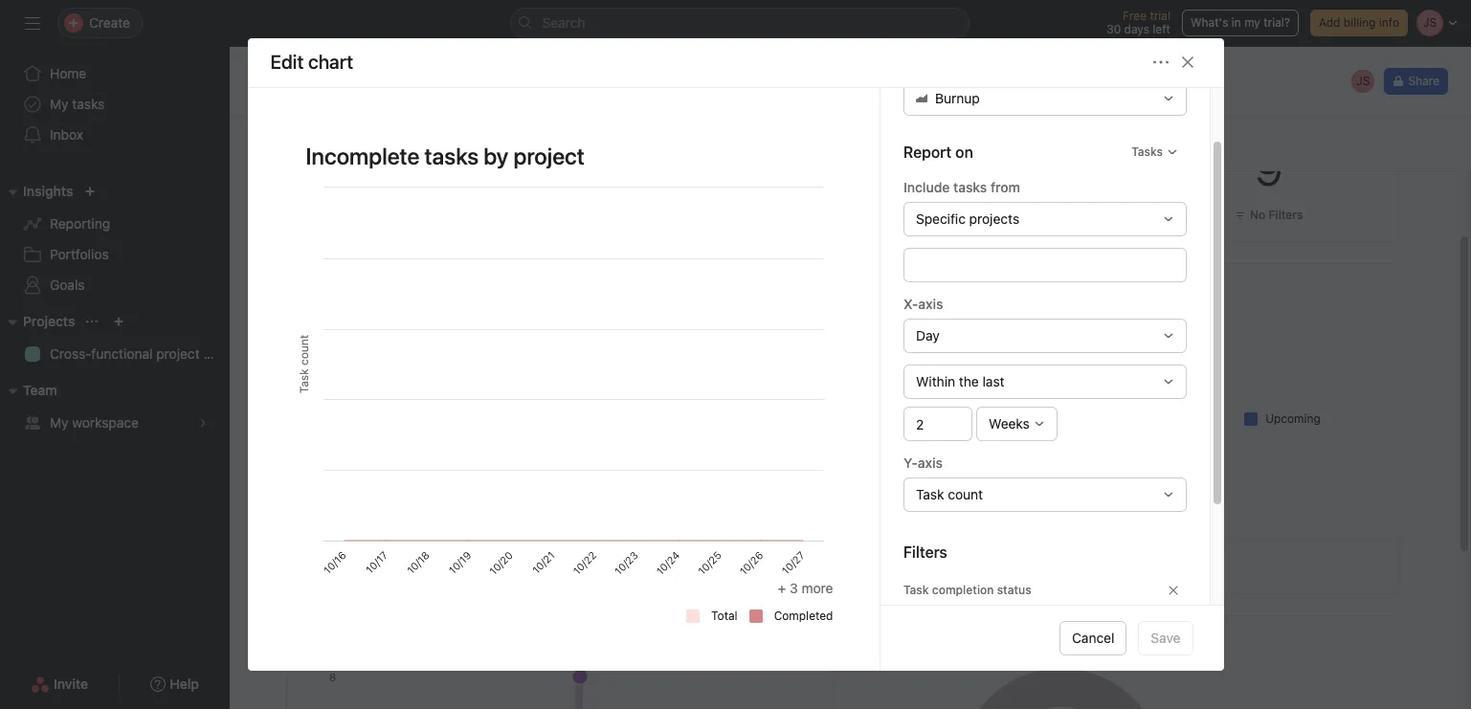 Task type: vqa. For each thing, say whether or not it's contained in the screenshot.


Task type: describe. For each thing, give the bounding box(es) containing it.
total
[[711, 609, 738, 623]]

task for task completion status
[[903, 583, 928, 597]]

specific
[[915, 210, 965, 226]]

9 for second 9 button from left
[[1255, 142, 1283, 195]]

work dashboard
[[314, 80, 458, 102]]

projects
[[969, 210, 1019, 226]]

info
[[1379, 15, 1399, 30]]

last
[[982, 373, 1004, 389]]

weeks
[[988, 415, 1029, 431]]

insights element
[[0, 174, 230, 304]]

no filters
[[1250, 208, 1303, 222]]

add billing info button
[[1310, 10, 1408, 36]]

inbox
[[50, 126, 83, 143]]

by for projects
[[923, 630, 938, 646]]

this month
[[1043, 278, 1110, 294]]

my tasks link
[[11, 89, 218, 120]]

trial?
[[1264, 15, 1290, 30]]

goals link
[[11, 270, 218, 301]]

cross-functional project plan
[[50, 346, 230, 362]]

2 horizontal spatial workspace
[[1006, 560, 1066, 574]]

cancel button
[[1060, 621, 1127, 656]]

0 horizontal spatial 1 filter
[[323, 560, 360, 574]]

portfolios
[[50, 246, 109, 262]]

projects for projects by project status
[[867, 630, 919, 646]]

portfolios link
[[11, 239, 218, 270]]

teams element
[[0, 373, 230, 442]]

cancel
[[1072, 630, 1114, 646]]

team
[[23, 382, 57, 398]]

more
[[802, 580, 833, 596]]

include
[[903, 179, 949, 195]]

inbox link
[[11, 120, 218, 150]]

filter inside 1 filter button
[[983, 208, 1011, 222]]

add for add chart
[[277, 136, 298, 150]]

0 for 1 filter button's 0 button
[[971, 142, 999, 195]]

projects by project status
[[867, 630, 1029, 646]]

burnup button
[[903, 81, 1186, 115]]

1 filter inside button
[[974, 208, 1011, 222]]

1 filter button
[[954, 206, 1016, 225]]

my inside the teams element
[[50, 414, 68, 431]]

day
[[915, 327, 939, 343]]

specific projects
[[915, 210, 1019, 226]]

no
[[1250, 208, 1266, 222]]

within the last button
[[903, 364, 1186, 399]]

1 horizontal spatial 1 filter
[[890, 560, 927, 574]]

projects element
[[0, 304, 230, 373]]

js
[[1357, 74, 1370, 88]]

9 for second 9 button from right
[[687, 142, 715, 195]]

project
[[156, 346, 200, 362]]

by for tasks
[[907, 278, 922, 294]]

tasks for include
[[953, 179, 987, 195]]

search list box
[[510, 8, 969, 38]]

my
[[1244, 15, 1260, 30]]

plan
[[203, 346, 230, 362]]

home link
[[11, 58, 218, 89]]

free trial 30 days left
[[1107, 9, 1170, 36]]

from
[[990, 179, 1020, 195]]

cross-functional project plan link
[[11, 339, 230, 369]]

1 9 button from the left
[[687, 142, 715, 195]]

include tasks from
[[903, 179, 1020, 195]]

0 button for 1 filter button
[[971, 142, 999, 195]]

report on
[[903, 143, 973, 160]]

0 vertical spatial status
[[1000, 278, 1039, 294]]

1 tasks in my workspace from the left
[[371, 560, 498, 574]]

Incomplete tasks by project text field
[[293, 134, 833, 178]]

30
[[1107, 22, 1121, 36]]

left
[[1153, 22, 1170, 36]]

more actions image
[[1153, 55, 1168, 70]]

goals
[[50, 277, 85, 293]]

what's in my trial?
[[1191, 15, 1290, 30]]

tasks button
[[1122, 138, 1186, 165]]

team button
[[0, 379, 57, 402]]

1 vertical spatial filters
[[903, 543, 947, 561]]

add chart button
[[253, 130, 338, 157]]

upcoming
[[1265, 411, 1321, 425]]

burnup
[[935, 90, 979, 106]]

within the last
[[915, 373, 1004, 389]]

1 horizontal spatial workspace
[[438, 560, 498, 574]]

save
[[1151, 630, 1181, 646]]

0 horizontal spatial 1
[[323, 560, 328, 574]]

task count
[[915, 486, 983, 502]]

my workspace link
[[11, 408, 218, 438]]

search button
[[510, 8, 969, 38]]

axis for x-
[[918, 295, 943, 312]]

+
[[778, 580, 786, 596]]

the
[[958, 373, 978, 389]]

tasks inside 'dropdown button'
[[1131, 144, 1162, 159]]

x-axis
[[903, 295, 943, 312]]

3
[[790, 580, 798, 596]]

hide sidebar image
[[25, 15, 40, 31]]

0 for 0 button associated with second 9 button from right
[[404, 142, 431, 195]]

my workspace
[[50, 414, 139, 431]]

what's
[[1191, 15, 1228, 30]]

trial
[[1150, 9, 1170, 23]]

my inside global element
[[50, 96, 68, 112]]

1 inside button
[[974, 208, 980, 222]]

add for add billing info
[[1319, 15, 1340, 30]]

no filters button
[[1230, 206, 1308, 225]]

1 horizontal spatial filter
[[899, 560, 927, 574]]



Task type: locate. For each thing, give the bounding box(es) containing it.
0 horizontal spatial filters
[[903, 543, 947, 561]]

row
[[907, 253, 1183, 281]]

2 horizontal spatial 1 filter
[[974, 208, 1011, 222]]

0 vertical spatial completion
[[925, 278, 996, 294]]

y-axis
[[903, 454, 942, 471]]

what's in my trial? button
[[1182, 10, 1299, 36]]

task
[[915, 486, 944, 502], [903, 583, 928, 597]]

0 vertical spatial tasks
[[72, 96, 105, 112]]

my tasks
[[50, 96, 105, 112]]

free
[[1123, 9, 1147, 23]]

0 up 1 filter button
[[971, 142, 999, 195]]

projects button
[[0, 310, 75, 333]]

close image
[[1180, 55, 1195, 70]]

task up projects by project status
[[903, 583, 928, 597]]

share
[[1408, 74, 1440, 88]]

1 horizontal spatial filters
[[1269, 208, 1303, 222]]

0 button
[[404, 142, 431, 195], [971, 142, 999, 195]]

chart
[[301, 136, 330, 150]]

completion up projects by project status
[[932, 583, 993, 597]]

1 horizontal spatial reporting link
[[314, 57, 374, 78]]

0 vertical spatial reporting link
[[314, 57, 374, 78]]

edit chart
[[270, 51, 353, 73]]

0 vertical spatial add
[[1319, 15, 1340, 30]]

global element
[[0, 47, 230, 162]]

by
[[907, 278, 922, 294], [923, 630, 938, 646]]

home
[[50, 65, 86, 81]]

1 horizontal spatial in
[[973, 560, 983, 574]]

1 horizontal spatial projects
[[867, 630, 919, 646]]

reporting up 'portfolios'
[[50, 215, 110, 232]]

0 horizontal spatial 9
[[687, 142, 715, 195]]

1 0 from the left
[[404, 142, 431, 195]]

1 0 button from the left
[[404, 142, 431, 195]]

axis up task count
[[917, 454, 942, 471]]

9 button
[[687, 142, 715, 195], [1255, 142, 1283, 195]]

functional
[[91, 346, 153, 362]]

add left chart
[[277, 136, 298, 150]]

status
[[1000, 278, 1039, 294], [997, 583, 1031, 597]]

1 vertical spatial reporting link
[[11, 209, 218, 239]]

0 vertical spatial axis
[[918, 295, 943, 312]]

0 horizontal spatial in
[[405, 560, 415, 574]]

0 horizontal spatial 0
[[404, 142, 431, 195]]

add billing info
[[1319, 15, 1399, 30]]

+ 3 more
[[778, 580, 833, 596]]

0 button down work dashboard
[[404, 142, 431, 195]]

js button
[[1350, 68, 1377, 95]]

billing
[[1344, 15, 1376, 30]]

projects up cross-
[[23, 313, 75, 329]]

2 horizontal spatial 1
[[974, 208, 980, 222]]

tasks by completion status this month
[[867, 278, 1110, 294]]

0 horizontal spatial 0 button
[[404, 142, 431, 195]]

days
[[1124, 22, 1149, 36]]

filters right no
[[1269, 208, 1303, 222]]

report image
[[264, 70, 287, 93]]

1 horizontal spatial tasks in my workspace
[[938, 560, 1066, 574]]

1 vertical spatial completion
[[932, 583, 993, 597]]

projects inside dropdown button
[[23, 313, 75, 329]]

1 horizontal spatial reporting
[[314, 59, 374, 76]]

count
[[947, 486, 983, 502]]

1 horizontal spatial tasks
[[953, 179, 987, 195]]

task count button
[[903, 477, 1186, 512]]

1 axis from the top
[[918, 295, 943, 312]]

0 horizontal spatial 9 button
[[687, 142, 715, 195]]

1 9 from the left
[[687, 142, 715, 195]]

invite
[[54, 676, 88, 692]]

add chart
[[277, 136, 330, 150]]

reporting up work dashboard
[[314, 59, 374, 76]]

by left the project status
[[923, 630, 938, 646]]

2 9 button from the left
[[1255, 142, 1283, 195]]

workspace
[[72, 414, 139, 431], [438, 560, 498, 574], [1006, 560, 1066, 574]]

1 horizontal spatial 0
[[971, 142, 999, 195]]

0 vertical spatial task
[[915, 486, 944, 502]]

tasks down home
[[72, 96, 105, 112]]

insights button
[[0, 180, 73, 203]]

9
[[687, 142, 715, 195], [1255, 142, 1283, 195]]

search
[[542, 14, 585, 31]]

a button to remove the filter image
[[1167, 584, 1179, 596]]

projects for projects
[[23, 313, 75, 329]]

axis up day
[[918, 295, 943, 312]]

1 horizontal spatial 0 button
[[971, 142, 999, 195]]

1 horizontal spatial 9
[[1255, 142, 1283, 195]]

task down y-axis
[[915, 486, 944, 502]]

1 vertical spatial task
[[903, 583, 928, 597]]

1 vertical spatial status
[[997, 583, 1031, 597]]

0 button for second 9 button from right
[[404, 142, 431, 195]]

0 vertical spatial by
[[907, 278, 922, 294]]

within
[[915, 373, 955, 389]]

0 horizontal spatial reporting
[[50, 215, 110, 232]]

2 tasks in my workspace from the left
[[938, 560, 1066, 574]]

insights
[[23, 183, 73, 199]]

1 vertical spatial by
[[923, 630, 938, 646]]

tasks
[[1131, 144, 1162, 159], [867, 278, 903, 294], [371, 560, 402, 574], [938, 560, 970, 574]]

invite button
[[18, 667, 101, 702]]

status up the project status
[[997, 583, 1031, 597]]

filter
[[983, 208, 1011, 222], [331, 560, 360, 574], [899, 560, 927, 574]]

1 horizontal spatial 9 button
[[1255, 142, 1283, 195]]

my
[[50, 96, 68, 112], [50, 414, 68, 431], [418, 560, 435, 574], [986, 560, 1003, 574]]

cross-
[[50, 346, 91, 362]]

1 vertical spatial axis
[[917, 454, 942, 471]]

share button
[[1384, 68, 1448, 95]]

0 down work dashboard
[[404, 142, 431, 195]]

save button
[[1138, 621, 1193, 656]]

completed
[[774, 609, 833, 623]]

axis
[[918, 295, 943, 312], [917, 454, 942, 471]]

2 horizontal spatial filter
[[983, 208, 1011, 222]]

2 horizontal spatial in
[[1232, 15, 1241, 30]]

projects down task completion status
[[867, 630, 919, 646]]

show options image
[[467, 84, 483, 100]]

by up x-
[[907, 278, 922, 294]]

2 0 button from the left
[[971, 142, 999, 195]]

in
[[1232, 15, 1241, 30], [405, 560, 415, 574], [973, 560, 983, 574]]

1 vertical spatial tasks
[[953, 179, 987, 195]]

1 vertical spatial add
[[277, 136, 298, 150]]

task inside dropdown button
[[915, 486, 944, 502]]

None number field
[[903, 406, 972, 441]]

0 vertical spatial filters
[[1269, 208, 1303, 222]]

0 horizontal spatial tasks
[[72, 96, 105, 112]]

1 horizontal spatial 1
[[890, 560, 896, 574]]

0 horizontal spatial projects
[[23, 313, 75, 329]]

tasks
[[72, 96, 105, 112], [953, 179, 987, 195]]

project status
[[942, 630, 1029, 646]]

reporting link up 'portfolios'
[[11, 209, 218, 239]]

tasks for my
[[72, 96, 105, 112]]

0 horizontal spatial reporting link
[[11, 209, 218, 239]]

add to starred image
[[494, 84, 510, 100]]

completion up x-axis
[[925, 278, 996, 294]]

0 horizontal spatial add
[[277, 136, 298, 150]]

task for task count
[[915, 486, 944, 502]]

0 horizontal spatial by
[[907, 278, 922, 294]]

filters inside 'no filters' button
[[1269, 208, 1303, 222]]

weeks button
[[976, 406, 1057, 441]]

x-
[[903, 295, 918, 312]]

filters up task completion status
[[903, 543, 947, 561]]

0 vertical spatial projects
[[23, 313, 75, 329]]

y-
[[903, 454, 917, 471]]

0 horizontal spatial filter
[[331, 560, 360, 574]]

2 0 from the left
[[971, 142, 999, 195]]

in inside what's in my trial? button
[[1232, 15, 1241, 30]]

0 horizontal spatial workspace
[[72, 414, 139, 431]]

axis for y-
[[917, 454, 942, 471]]

reporting inside insights "element"
[[50, 215, 110, 232]]

task completion status
[[903, 583, 1031, 597]]

reporting link up work dashboard
[[314, 57, 374, 78]]

0 horizontal spatial tasks in my workspace
[[371, 560, 498, 574]]

tasks up specific projects
[[953, 179, 987, 195]]

tasks inside global element
[[72, 96, 105, 112]]

2 axis from the top
[[917, 454, 942, 471]]

+ 3 more button
[[778, 580, 833, 596]]

0 button up 1 filter button
[[971, 142, 999, 195]]

1 horizontal spatial by
[[923, 630, 938, 646]]

projects
[[23, 313, 75, 329], [867, 630, 919, 646]]

workspace inside the teams element
[[72, 414, 139, 431]]

1 horizontal spatial add
[[1319, 15, 1340, 30]]

1 vertical spatial reporting
[[50, 215, 110, 232]]

0
[[404, 142, 431, 195], [971, 142, 999, 195]]

1 vertical spatial projects
[[867, 630, 919, 646]]

specific projects button
[[903, 202, 1186, 236]]

status up day dropdown button
[[1000, 278, 1039, 294]]

2 9 from the left
[[1255, 142, 1283, 195]]

day button
[[903, 318, 1186, 353]]

add left billing at top right
[[1319, 15, 1340, 30]]

0 vertical spatial reporting
[[314, 59, 374, 76]]



